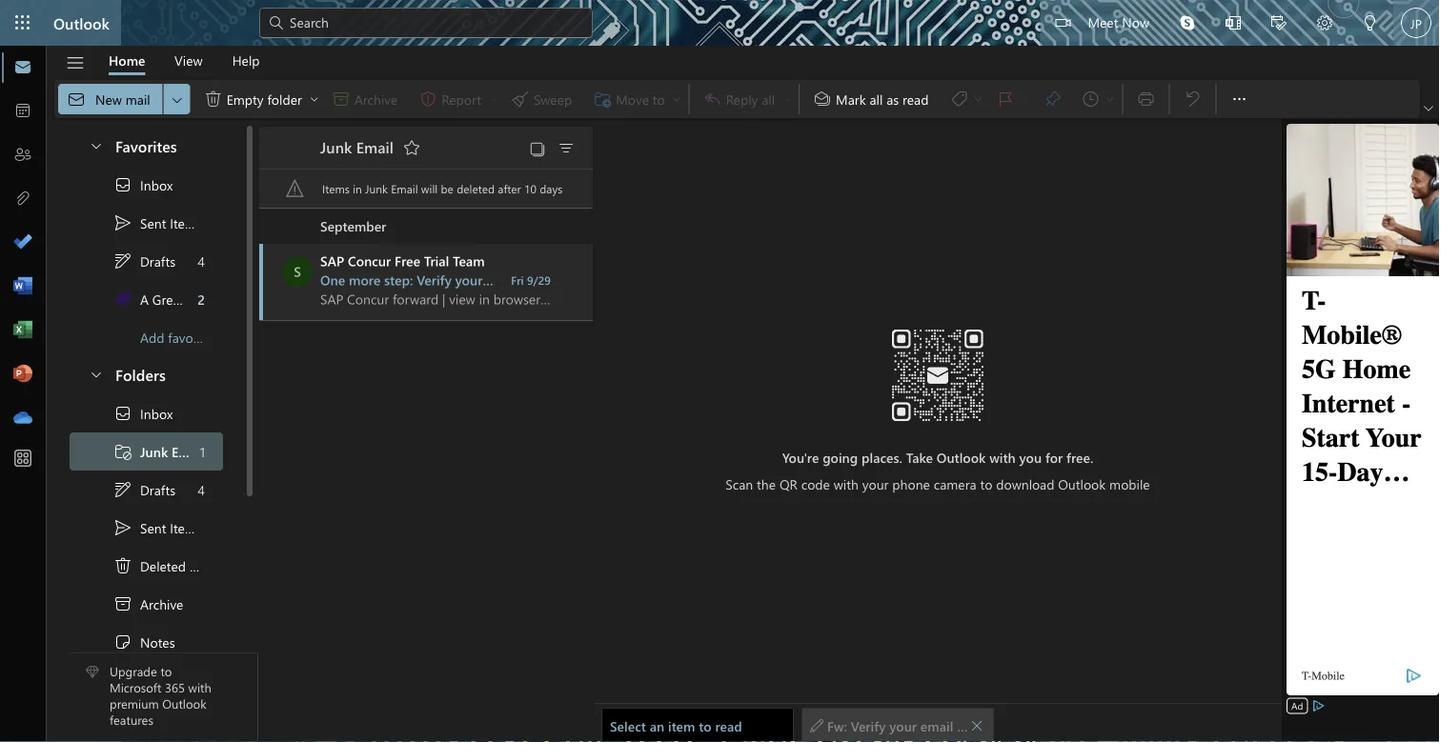 Task type: vqa. For each thing, say whether or not it's contained in the screenshot.
2nd  from the bottom
yes



Task type: locate. For each thing, give the bounding box(es) containing it.
0 horizontal spatial sap
[[320, 252, 344, 270]]

2  from the top
[[113, 481, 133, 500]]

 deleted items
[[113, 557, 222, 576]]

365
[[165, 680, 185, 696]]

all
[[870, 90, 883, 108]]

drafts up  tree item
[[140, 252, 176, 270]]

1 vertical spatial 
[[113, 519, 133, 538]]


[[1180, 15, 1196, 31]]


[[169, 92, 185, 107], [309, 93, 320, 105], [89, 138, 104, 153], [89, 367, 104, 382]]

to
[[981, 476, 993, 493], [161, 663, 172, 680], [699, 717, 712, 735]]

1 vertical spatial 
[[113, 404, 133, 423]]

2  tree item from the top
[[70, 395, 223, 433]]

code
[[801, 476, 830, 493]]

4 up 2
[[198, 252, 205, 270]]

1 sent from the top
[[140, 214, 166, 232]]

your
[[455, 271, 483, 289], [863, 476, 889, 493], [890, 717, 917, 735]]

tab list containing home
[[94, 46, 275, 75]]

 up 
[[113, 557, 133, 576]]

 button
[[1302, 0, 1348, 48]]

word image
[[13, 277, 32, 297]]

archive
[[140, 596, 183, 613]]

1 horizontal spatial sap
[[486, 271, 510, 289]]

junk right the 
[[140, 443, 168, 461]]

inbox
[[140, 176, 173, 194], [140, 405, 173, 423]]

deleted
[[457, 181, 495, 196]]

 tree item
[[70, 204, 223, 242], [70, 509, 223, 547]]

2 inbox from the top
[[140, 405, 173, 423]]

 inside move & delete "group"
[[204, 90, 223, 109]]

outlook inside banner
[[53, 12, 110, 33]]

2 vertical spatial to
[[699, 717, 712, 735]]

 sent items up the deleted
[[113, 519, 202, 538]]

4
[[198, 252, 205, 270], [198, 481, 205, 499]]

 tree item
[[70, 280, 223, 318]]

1 4 from the top
[[198, 252, 205, 270]]

0 vertical spatial verify
[[417, 271, 452, 289]]

 tree item down favorites
[[70, 166, 223, 204]]

 down  new mail
[[89, 138, 104, 153]]

4 down "1"
[[198, 481, 205, 499]]

0 horizontal spatial read
[[715, 717, 742, 735]]

trial
[[424, 252, 449, 270]]

with left you
[[990, 448, 1016, 466]]

0 horizontal spatial 
[[113, 557, 133, 576]]

 drafts for 
[[113, 481, 176, 500]]

excel image
[[13, 321, 32, 340]]

0 vertical spatial email
[[356, 137, 394, 157]]

0 vertical spatial 4
[[198, 252, 205, 270]]

0 vertical spatial for
[[1046, 448, 1063, 466]]

 tree item
[[70, 166, 223, 204], [70, 395, 223, 433]]

1 horizontal spatial read
[[903, 90, 929, 108]]

1  drafts from the top
[[113, 252, 176, 271]]

2 drafts from the top
[[140, 481, 176, 499]]

one
[[320, 271, 345, 289]]

ad
[[1292, 700, 1304, 713]]

sent up  tree item
[[140, 519, 166, 537]]

verify inside reading pane main content
[[851, 717, 886, 735]]

 inbox down folders tree item
[[113, 404, 173, 423]]

0 vertical spatial  button
[[79, 128, 112, 163]]

as
[[887, 90, 899, 108]]

item
[[668, 717, 695, 735]]

verify down trial
[[417, 271, 452, 289]]

items inside favorites tree
[[170, 214, 202, 232]]

verify inside message list no items selected list box
[[417, 271, 452, 289]]

1 vertical spatial sent
[[140, 519, 166, 537]]

0 vertical spatial inbox
[[140, 176, 173, 194]]

0 horizontal spatial to
[[161, 663, 172, 680]]


[[402, 138, 421, 157]]

1 horizontal spatial 
[[204, 90, 223, 109]]

help button
[[218, 46, 274, 75]]

 up the 
[[113, 404, 133, 423]]

inbox for 
[[140, 176, 173, 194]]

 inside favorites tree
[[113, 175, 133, 194]]

sap
[[320, 252, 344, 270], [486, 271, 510, 289]]

 right folder
[[309, 93, 320, 105]]

1  tree item from the top
[[70, 204, 223, 242]]

free
[[395, 252, 420, 270]]

junk down  popup button
[[320, 137, 352, 157]]

with down going on the right bottom
[[834, 476, 859, 493]]

 tree item
[[70, 242, 223, 280], [70, 471, 223, 509]]


[[113, 214, 133, 233], [113, 519, 133, 538]]

read for 
[[903, 90, 929, 108]]


[[1318, 15, 1333, 31]]

notes
[[140, 634, 175, 651]]

read for select
[[715, 717, 742, 735]]

your inside the you're going places. take outlook with you for free. scan the qr code with your phone camera to download outlook mobile
[[863, 476, 889, 493]]

 drafts down  tree item
[[113, 481, 176, 500]]

your down the "team"
[[455, 271, 483, 289]]

 button inside folders tree item
[[79, 357, 112, 392]]

sent inside favorites tree
[[140, 214, 166, 232]]

home button
[[94, 46, 160, 75]]

2  tree item from the top
[[70, 471, 223, 509]]

2 horizontal spatial to
[[981, 476, 993, 493]]

the
[[757, 476, 776, 493]]

 for  deleted items
[[113, 557, 133, 576]]

 tree item for 
[[70, 166, 223, 204]]

premium
[[110, 696, 159, 712]]

 button
[[307, 84, 322, 114]]

2  sent items from the top
[[113, 519, 202, 538]]

1 vertical spatial to
[[161, 663, 172, 680]]

junk email heading
[[296, 127, 427, 169]]

 right mail
[[169, 92, 185, 107]]

 tree item for 
[[70, 471, 223, 509]]

0 horizontal spatial junk
[[140, 443, 168, 461]]

0 vertical spatial  inbox
[[113, 175, 173, 194]]

drafts inside tree
[[140, 481, 176, 499]]

mail image
[[13, 58, 32, 77]]

0 horizontal spatial for
[[957, 717, 975, 735]]

an
[[650, 717, 665, 735]]

 button
[[524, 134, 551, 161]]

home
[[109, 51, 145, 69]]


[[1272, 15, 1287, 31]]

items left in
[[322, 181, 350, 196]]

email right the 
[[172, 443, 204, 461]]

your down places. on the right
[[863, 476, 889, 493]]

more apps image
[[13, 450, 32, 469]]


[[810, 719, 824, 733]]

 inside favorites tree
[[113, 214, 133, 233]]

 inside favorites tree
[[113, 252, 133, 271]]

read right as
[[903, 90, 929, 108]]

drafts for 
[[140, 252, 176, 270]]

 tree item
[[70, 585, 223, 624]]

1 vertical spatial read
[[715, 717, 742, 735]]

0 vertical spatial with
[[990, 448, 1016, 466]]

 button
[[397, 133, 427, 163]]

4 for 
[[198, 481, 205, 499]]

 inside the favorites tree item
[[89, 138, 104, 153]]

0 vertical spatial 
[[204, 90, 223, 109]]

to right camera
[[981, 476, 993, 493]]

 tree item for 
[[70, 242, 223, 280]]

 button
[[1165, 0, 1211, 46]]

your left email
[[890, 717, 917, 735]]

drafts down  junk email 1
[[140, 481, 176, 499]]

 sent items down the favorites tree item
[[113, 214, 202, 233]]

1 vertical spatial concur
[[514, 271, 557, 289]]

4 inside favorites tree
[[198, 252, 205, 270]]

concur up more
[[348, 252, 391, 270]]

tree
[[70, 395, 223, 743]]

0 vertical spatial  tree item
[[70, 166, 223, 204]]

inbox down the favorites tree item
[[140, 176, 173, 194]]

 inbox inside tree
[[113, 404, 173, 423]]

 button
[[1421, 99, 1438, 118]]

application
[[0, 0, 1440, 743]]

with inside upgrade to microsoft 365 with premium outlook features
[[188, 680, 212, 696]]

1 horizontal spatial for
[[1046, 448, 1063, 466]]

 sent items
[[113, 214, 202, 233], [113, 519, 202, 538]]

2 horizontal spatial your
[[890, 717, 917, 735]]

0 vertical spatial  tree item
[[70, 204, 223, 242]]

 inside  dropdown button
[[169, 92, 185, 107]]

read
[[903, 90, 929, 108], [715, 717, 742, 735]]

1  button from the top
[[79, 128, 112, 163]]


[[204, 90, 223, 109], [113, 557, 133, 576]]

1 vertical spatial  button
[[79, 357, 112, 392]]

tab list
[[94, 46, 275, 75]]

sent down the favorites tree item
[[140, 214, 166, 232]]

0 vertical spatial 
[[113, 175, 133, 194]]

0 horizontal spatial your
[[455, 271, 483, 289]]

0 vertical spatial to
[[981, 476, 993, 493]]

 down the favorites tree item
[[113, 175, 133, 194]]

 search field
[[259, 0, 593, 43]]

 tree item down the favorites tree item
[[70, 204, 223, 242]]

read inside  mark all as read
[[903, 90, 929, 108]]

in
[[353, 181, 362, 196]]

sap concur free trial team
[[320, 252, 485, 270]]

1 vertical spatial 
[[113, 481, 133, 500]]

0 vertical spatial  sent items
[[113, 214, 202, 233]]

 button left folders
[[79, 357, 112, 392]]

0 vertical spatial drafts
[[140, 252, 176, 270]]

meet now
[[1088, 13, 1150, 31]]

to right item
[[699, 717, 712, 735]]

1 vertical spatial email
[[391, 181, 418, 196]]

2  from the top
[[113, 404, 133, 423]]

1 vertical spatial your
[[863, 476, 889, 493]]

1 vertical spatial  tree item
[[70, 471, 223, 509]]

1 vertical spatial  drafts
[[113, 481, 176, 500]]

0 vertical spatial read
[[903, 90, 929, 108]]

0 horizontal spatial with
[[188, 680, 212, 696]]

1 vertical spatial 
[[113, 557, 133, 576]]

 sent items inside favorites tree
[[113, 214, 202, 233]]

after
[[498, 181, 521, 196]]

0 vertical spatial concur
[[348, 252, 391, 270]]

favorites tree item
[[70, 128, 223, 166]]

 up 
[[113, 252, 133, 271]]

 drafts inside favorites tree
[[113, 252, 176, 271]]

sap up one
[[320, 252, 344, 270]]

inbox up  junk email 1
[[140, 405, 173, 423]]

upgrade to microsoft 365 with premium outlook features
[[110, 663, 212, 728]]

september
[[320, 217, 386, 235]]

 inside folders tree item
[[89, 367, 104, 382]]

1  tree item from the top
[[70, 166, 223, 204]]

1 vertical spatial sap
[[486, 271, 510, 289]]

sap left fri
[[486, 271, 510, 289]]

1 vertical spatial  inbox
[[113, 404, 173, 423]]

 for 
[[113, 252, 133, 271]]

1 drafts from the top
[[140, 252, 176, 270]]

 up 
[[113, 214, 133, 233]]

favorites
[[115, 135, 177, 156]]

 inbox
[[113, 175, 173, 194], [113, 404, 173, 423]]

more
[[349, 271, 381, 289]]

 button down  new mail
[[79, 128, 112, 163]]

to down notes
[[161, 663, 172, 680]]

outlook down free.
[[1059, 476, 1106, 493]]

 left empty
[[204, 90, 223, 109]]

 up  tree item
[[113, 519, 133, 538]]

junk right in
[[365, 181, 388, 196]]

camera
[[934, 476, 977, 493]]

2  button from the top
[[79, 357, 112, 392]]

2 4 from the top
[[198, 481, 205, 499]]

1  tree item from the top
[[70, 242, 223, 280]]

items right the deleted
[[190, 557, 222, 575]]

0 horizontal spatial verify
[[417, 271, 452, 289]]

tree containing 
[[70, 395, 223, 743]]

4 inside tree
[[198, 481, 205, 499]]


[[113, 290, 133, 309]]

 button
[[164, 84, 190, 114]]

1  inbox from the top
[[113, 175, 173, 194]]

your inside message list no items selected list box
[[455, 271, 483, 289]]


[[286, 179, 305, 198]]

meet
[[1088, 13, 1119, 31]]

files image
[[13, 190, 32, 209]]

0 vertical spatial 
[[113, 252, 133, 271]]

read inside select an item to read button
[[715, 717, 742, 735]]

 tree item up 
[[70, 242, 223, 280]]

you're going places. take outlook with you for free. scan the qr code with your phone camera to download outlook mobile
[[726, 448, 1150, 493]]

empty
[[227, 90, 264, 108]]

 tree item down folders
[[70, 395, 223, 433]]

outlook up ""
[[53, 12, 110, 33]]

1 horizontal spatial verify
[[851, 717, 886, 735]]

 inbox down the favorites tree item
[[113, 175, 173, 194]]


[[970, 719, 984, 733]]

0 vertical spatial junk
[[320, 137, 352, 157]]

 tree item up the deleted
[[70, 509, 223, 547]]

for inside the you're going places. take outlook with you for free. scan the qr code with your phone camera to download outlook mobile
[[1046, 448, 1063, 466]]

2 horizontal spatial junk
[[365, 181, 388, 196]]

2 vertical spatial junk
[[140, 443, 168, 461]]

 tree item down  junk email 1
[[70, 471, 223, 509]]

 inside tree item
[[113, 557, 133, 576]]

 drafts up  tree item
[[113, 252, 176, 271]]

 junk email 1
[[113, 442, 205, 461]]

email
[[356, 137, 394, 157], [391, 181, 418, 196], [172, 443, 204, 461]]

0 vertical spatial  tree item
[[70, 242, 223, 280]]

items inside  deleted items
[[190, 557, 222, 575]]

items inside message list section
[[322, 181, 350, 196]]

drafts inside favorites tree
[[140, 252, 176, 270]]

one more step: verify your sap concur registration
[[320, 271, 631, 289]]

0 vertical spatial your
[[455, 271, 483, 289]]

read right item
[[715, 717, 742, 735]]

1 vertical spatial  tree item
[[70, 509, 223, 547]]

 down the 
[[113, 481, 133, 500]]

1 vertical spatial with
[[834, 476, 859, 493]]

 button inside the favorites tree item
[[79, 128, 112, 163]]

 button
[[1257, 0, 1302, 48]]

junk email 
[[320, 137, 421, 157]]

concur left registration on the top left of the page
[[514, 271, 557, 289]]

1 vertical spatial inbox
[[140, 405, 173, 423]]

deleted
[[140, 557, 186, 575]]

fw:
[[828, 717, 848, 735]]

 drafts
[[113, 252, 176, 271], [113, 481, 176, 500]]

2 sent from the top
[[140, 519, 166, 537]]

verify right fw:
[[851, 717, 886, 735]]


[[1363, 15, 1379, 31]]

for right you
[[1046, 448, 1063, 466]]

2  inbox from the top
[[113, 404, 173, 423]]

 for 
[[113, 175, 133, 194]]

2  drafts from the top
[[113, 481, 176, 500]]

message list no items selected list box
[[259, 209, 631, 742]]

1 inbox from the top
[[140, 176, 173, 194]]

1  from the top
[[113, 252, 133, 271]]

1 vertical spatial  tree item
[[70, 395, 223, 433]]

reading pane main content
[[594, 119, 1282, 743]]

1 horizontal spatial to
[[699, 717, 712, 735]]

2 vertical spatial with
[[188, 680, 212, 696]]

1 vertical spatial  sent items
[[113, 519, 202, 538]]

email left  button
[[356, 137, 394, 157]]

1 vertical spatial 4
[[198, 481, 205, 499]]

4 for 
[[198, 252, 205, 270]]

inbox inside favorites tree
[[140, 176, 173, 194]]

1 vertical spatial drafts
[[140, 481, 176, 499]]

2 vertical spatial email
[[172, 443, 204, 461]]

 for 
[[113, 481, 133, 500]]

0 vertical spatial 
[[113, 214, 133, 233]]

for right email
[[957, 717, 975, 735]]


[[113, 252, 133, 271], [113, 481, 133, 500]]

 drafts for 
[[113, 252, 176, 271]]

1  from the top
[[113, 175, 133, 194]]

outlook right premium
[[162, 696, 207, 712]]

0 vertical spatial  drafts
[[113, 252, 176, 271]]

 for  button in the folders tree item
[[89, 367, 104, 382]]

 inbox inside favorites tree
[[113, 175, 173, 194]]

email left will in the left top of the page
[[391, 181, 418, 196]]

drafts
[[140, 252, 176, 270], [140, 481, 176, 499]]

message list section
[[259, 122, 631, 742]]

1  sent items from the top
[[113, 214, 202, 233]]

0 vertical spatial sap
[[320, 252, 344, 270]]

1  from the top
[[113, 214, 133, 233]]

upgrade
[[110, 663, 157, 680]]

Search for email, meetings, files and more. field
[[288, 12, 582, 32]]

0 vertical spatial sent
[[140, 214, 166, 232]]

 button
[[970, 713, 984, 739]]

select an item to read button
[[602, 708, 794, 743]]

1 horizontal spatial junk
[[320, 137, 352, 157]]

items up 2
[[170, 214, 202, 232]]

 left folders
[[89, 367, 104, 382]]

 inbox for 
[[113, 404, 173, 423]]

1
[[200, 443, 205, 461]]

with right the 365
[[188, 680, 212, 696]]

 fw: verify your email for coupa supplier portal
[[810, 717, 1111, 735]]

1 vertical spatial verify
[[851, 717, 886, 735]]

email inside  junk email 1
[[172, 443, 204, 461]]

1 horizontal spatial your
[[863, 476, 889, 493]]

2 horizontal spatial with
[[990, 448, 1016, 466]]

2  tree item from the top
[[70, 509, 223, 547]]

with
[[990, 448, 1016, 466], [834, 476, 859, 493], [188, 680, 212, 696]]



Task type: describe. For each thing, give the bounding box(es) containing it.

[[1230, 90, 1249, 109]]

0 horizontal spatial concur
[[348, 252, 391, 270]]

outlook banner
[[0, 0, 1440, 48]]

be
[[441, 181, 454, 196]]

folders tree item
[[70, 357, 223, 395]]

 new mail
[[67, 90, 150, 109]]

items up  deleted items
[[170, 519, 202, 537]]

supplier
[[1021, 717, 1071, 735]]

 tree item for 
[[70, 395, 223, 433]]

 tree item
[[70, 624, 223, 662]]

outlook inside upgrade to microsoft 365 with premium outlook features
[[162, 696, 207, 712]]

 button for favorites
[[79, 128, 112, 163]]

to inside button
[[699, 717, 712, 735]]

email
[[921, 717, 954, 735]]

drafts for 
[[140, 481, 176, 499]]

add favorite tree item
[[70, 318, 223, 357]]

1 vertical spatial for
[[957, 717, 975, 735]]

you're
[[782, 448, 819, 466]]

junk inside  junk email 1
[[140, 443, 168, 461]]

download
[[996, 476, 1055, 493]]

 button
[[551, 134, 582, 161]]

1 vertical spatial junk
[[365, 181, 388, 196]]

move & delete group
[[58, 80, 685, 118]]

going
[[823, 448, 858, 466]]

 for 
[[113, 404, 133, 423]]

application containing outlook
[[0, 0, 1440, 743]]


[[67, 90, 86, 109]]

premium features image
[[86, 666, 99, 679]]

 for  empty folder 
[[204, 90, 223, 109]]

select
[[610, 717, 646, 735]]

items in junk email will be deleted after 10 days
[[322, 181, 563, 196]]


[[113, 442, 133, 461]]

2  from the top
[[113, 519, 133, 538]]

take
[[906, 448, 933, 466]]

new
[[95, 90, 122, 108]]

portal
[[1075, 717, 1111, 735]]

microsoft
[[110, 680, 162, 696]]

jp image
[[1401, 8, 1432, 38]]


[[813, 90, 832, 109]]

view button
[[160, 46, 217, 75]]

email inside junk email 
[[356, 137, 394, 157]]

features
[[110, 712, 153, 728]]

phone
[[893, 476, 930, 493]]

will
[[421, 181, 438, 196]]


[[529, 141, 546, 158]]

calendar image
[[13, 102, 32, 121]]

powerpoint image
[[13, 365, 32, 384]]

left-rail-appbar navigation
[[4, 46, 42, 440]]

coupa
[[979, 717, 1017, 735]]

 button
[[56, 47, 94, 79]]

10
[[524, 181, 537, 196]]

tags group
[[804, 80, 1119, 118]]

 tree item
[[70, 433, 223, 471]]

 tree item
[[70, 547, 223, 585]]


[[65, 53, 85, 73]]

fri 9/29
[[511, 273, 551, 288]]

 notes
[[113, 633, 175, 652]]


[[113, 633, 133, 652]]

step:
[[384, 271, 413, 289]]

you
[[1020, 448, 1042, 466]]

 for  dropdown button on the top
[[169, 92, 185, 107]]

to inside the you're going places. take outlook with you for free. scan the qr code with your phone camera to download outlook mobile
[[981, 476, 993, 493]]

 empty folder 
[[204, 90, 320, 109]]

s
[[294, 263, 301, 280]]

select an item to read
[[610, 717, 742, 735]]

set your advertising preferences image
[[1311, 699, 1326, 714]]

days
[[540, 181, 563, 196]]


[[1226, 15, 1241, 31]]


[[1424, 104, 1434, 113]]

outlook up camera
[[937, 448, 986, 466]]

qr
[[780, 476, 798, 493]]

people image
[[13, 146, 32, 165]]

add
[[140, 329, 164, 346]]

scan
[[726, 476, 753, 493]]

junk inside junk email 
[[320, 137, 352, 157]]

view
[[175, 51, 203, 69]]

team
[[453, 252, 485, 270]]

 button for folders
[[79, 357, 112, 392]]

 mark all as read
[[813, 90, 929, 109]]

9/29
[[527, 273, 551, 288]]

2
[[198, 291, 205, 308]]

2 vertical spatial your
[[890, 717, 917, 735]]

september heading
[[259, 209, 593, 244]]

inbox for 
[[140, 405, 173, 423]]

to do image
[[13, 234, 32, 253]]

 inside  empty folder 
[[309, 93, 320, 105]]

favorite
[[168, 329, 213, 346]]

tree inside application
[[70, 395, 223, 743]]

places.
[[862, 448, 903, 466]]

favorites tree
[[70, 120, 223, 357]]

to inside upgrade to microsoft 365 with premium outlook features
[[161, 663, 172, 680]]

sap concur free trial team image
[[282, 256, 313, 287]]

fri
[[511, 273, 524, 288]]

add favorite
[[140, 329, 213, 346]]

1 horizontal spatial with
[[834, 476, 859, 493]]

 inbox for 
[[113, 175, 173, 194]]

free.
[[1067, 448, 1094, 466]]


[[1056, 15, 1071, 31]]

mobile
[[1110, 476, 1150, 493]]

onedrive image
[[13, 409, 32, 428]]


[[113, 595, 133, 614]]

 button
[[1221, 80, 1259, 118]]

folder
[[267, 90, 302, 108]]

tab list inside application
[[94, 46, 275, 75]]

 for  button inside the favorites tree item
[[89, 138, 104, 153]]


[[267, 13, 286, 32]]

Select a message checkbox
[[282, 256, 320, 287]]

1 horizontal spatial concur
[[514, 271, 557, 289]]

 button
[[1348, 0, 1394, 48]]

now
[[1122, 13, 1150, 31]]



